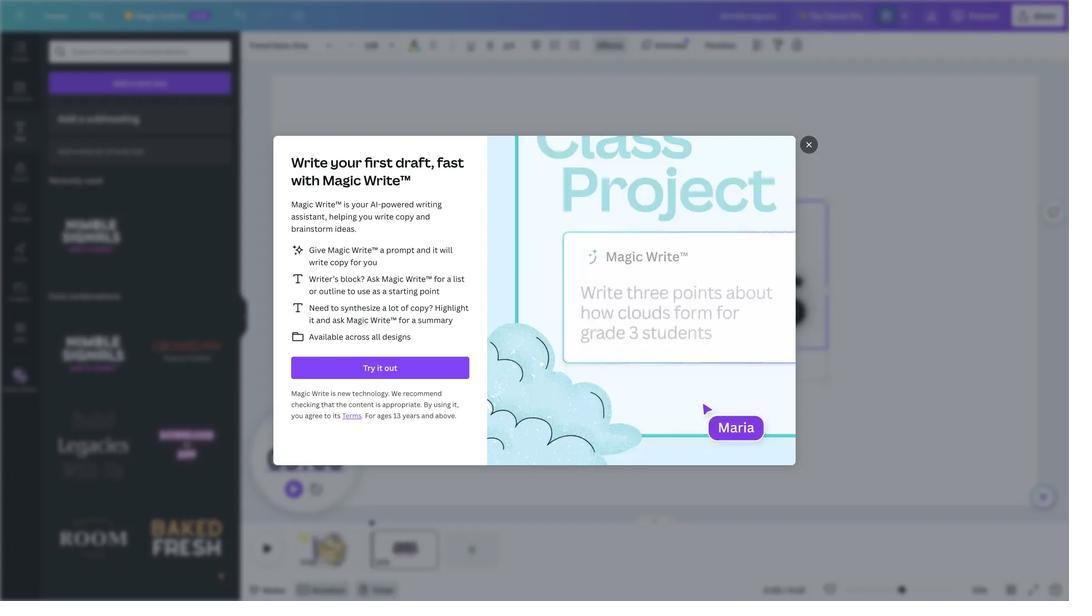 Task type: vqa. For each thing, say whether or not it's contained in the screenshot.
Search "search field"
no



Task type: describe. For each thing, give the bounding box(es) containing it.
agree
[[305, 411, 323, 420]]

ages
[[377, 411, 392, 420]]

a left subheading
[[79, 112, 84, 125]]

assistant,
[[291, 211, 327, 222]]

timer
[[372, 585, 394, 596]]

terms link
[[342, 411, 362, 420]]

add for add a text box
[[113, 78, 128, 88]]

1 trimming, start edge slider from the left
[[296, 532, 304, 568]]

designs
[[382, 332, 411, 342]]

try canva pro button
[[791, 4, 871, 27]]

copy inside the magic write™ is your ai-powered writing assistant, helping you write copy and brainstorm ideas.
[[396, 211, 414, 222]]

for inside need to synthesize a lot of copy? highlight it and ask magic write™ for a summary
[[399, 315, 410, 326]]

of inside need to synthesize a lot of copy? highlight it and ask magic write™ for a summary
[[401, 303, 409, 313]]

try canva pro
[[810, 10, 862, 21]]

write inside give magic write™ a prompt and it will write copy for you
[[309, 257, 328, 268]]

canva assistant image
[[1037, 491, 1050, 504]]

lot
[[389, 303, 399, 313]]

technology.
[[352, 389, 390, 398]]

Design title text field
[[712, 4, 787, 27]]

try for try it out
[[363, 363, 375, 373]]

canva
[[824, 10, 847, 21]]

switch
[[160, 10, 185, 21]]

magic inside the magic write™ is your ai-powered writing assistant, helping you write copy and brainstorm ideas.
[[291, 199, 313, 210]]

.
[[362, 411, 363, 420]]

timer containing 05
[[265, 436, 345, 481]]

for inside give magic write™ a prompt and it will write copy for you
[[350, 257, 361, 268]]

apps button
[[0, 312, 40, 353]]

here
[[537, 356, 601, 379]]

copy inside give magic write™ a prompt and it will write copy for you
[[330, 257, 349, 268]]

outline
[[319, 286, 346, 297]]

Page title text field
[[395, 557, 399, 568]]

write your first draft, fast with magic write™
[[291, 153, 464, 189]]

available across all designs
[[309, 332, 411, 342]]

fast
[[437, 153, 464, 172]]

ask
[[367, 274, 380, 284]]

prompt
[[386, 245, 415, 255]]

a left box
[[130, 78, 135, 88]]

nimble
[[516, 207, 788, 275]]

it inside need to synthesize a lot of copy? highlight it and ask magic write™ for a summary
[[309, 315, 314, 326]]

ungroup button
[[663, 164, 705, 182]]

for
[[365, 411, 376, 420]]

magic switch
[[135, 10, 185, 21]]

add a text box button
[[49, 72, 231, 94]]

to inside 'magic write is new technology. we recommend checking that the content is appropriate. by using it, you agree to its'
[[324, 411, 331, 420]]

with
[[291, 171, 320, 189]]

and inside the magic write™ is your ai-powered writing assistant, helping you write copy and brainstorm ideas.
[[416, 211, 430, 222]]

write™ inside the magic write™ is your ai-powered writing assistant, helping you write copy and brainstorm ideas.
[[315, 199, 342, 210]]

05 : 00
[[267, 439, 343, 477]]

design
[[11, 55, 29, 62]]

for inside writer's block? ask magic write™ for a list or outline to use as a starting point
[[434, 274, 445, 284]]

using
[[434, 400, 451, 409]]

use
[[357, 286, 370, 297]]

point
[[420, 286, 440, 297]]

content
[[349, 400, 374, 409]]

new
[[193, 12, 207, 19]]

write™ inside writer's block? ask magic write™ for a list or outline to use as a starting point
[[406, 274, 432, 284]]

write inside the magic write™ is your ai-powered writing assistant, helping you write copy and brainstorm ideas.
[[375, 211, 394, 222]]

duration
[[312, 585, 346, 596]]

/
[[783, 585, 786, 596]]

it inside give magic write™ a prompt and it will write copy for you
[[433, 245, 438, 255]]

2 5.0s button from the left
[[376, 557, 390, 568]]

years
[[402, 411, 420, 420]]

a inside button
[[73, 147, 76, 156]]

you inside the magic write™ is your ai-powered writing assistant, helping you write copy and brainstorm ideas.
[[359, 211, 373, 222]]

list containing give magic write™ a prompt and it will write copy for you
[[291, 243, 469, 344]]

recommend
[[403, 389, 442, 398]]

it,
[[452, 400, 459, 409]]

as
[[372, 286, 381, 297]]

00
[[311, 439, 343, 477]]

nimble signals
[[499, 207, 806, 342]]

magic inside 'magic write is new technology. we recommend checking that the content is appropriate. by using it, you agree to its'
[[291, 389, 310, 398]]

body
[[113, 147, 130, 156]]

magic write is new technology. we recommend checking that the content is appropriate. by using it, you agree to its
[[291, 389, 459, 420]]

magic inside write your first draft, fast with magic write™
[[323, 171, 361, 189]]

brand button
[[0, 152, 40, 192]]

a left list
[[447, 274, 451, 284]]

bit
[[95, 147, 103, 156]]

add a subheading
[[58, 112, 139, 125]]

synthesize
[[341, 303, 380, 313]]

available
[[309, 332, 343, 342]]

font
[[49, 291, 66, 301]]

2 trimming, start edge slider from the left
[[372, 532, 382, 568]]

signals
[[499, 274, 806, 342]]

add for add a subheading
[[58, 112, 77, 125]]

little
[[78, 147, 93, 156]]

is for your
[[344, 199, 350, 210]]

hide pages image
[[628, 516, 682, 525]]

write™ inside give magic write™ a prompt and it will write copy for you
[[352, 245, 378, 255]]

give
[[309, 245, 326, 255]]

appropriate.
[[382, 400, 422, 409]]

add a subheading button
[[49, 104, 231, 134]]

pro
[[849, 10, 862, 21]]

its
[[333, 411, 341, 420]]

powered
[[381, 199, 414, 210]]

ungroup
[[667, 168, 700, 179]]

magic write button
[[586, 164, 653, 182]]

text inside button
[[137, 78, 151, 88]]

projects button
[[0, 272, 40, 312]]

combinations
[[68, 291, 120, 301]]

starting
[[389, 286, 418, 297]]

draft,
[[396, 153, 434, 172]]

try it out
[[363, 363, 397, 373]]

it inside button
[[377, 363, 383, 373]]

checking
[[291, 400, 320, 409]]



Task type: locate. For each thing, give the bounding box(es) containing it.
1 horizontal spatial write
[[375, 211, 394, 222]]

2 horizontal spatial is
[[376, 400, 381, 409]]

to inside need to synthesize a lot of copy? highlight it and ask magic write™ for a summary
[[331, 303, 339, 313]]

is left new
[[331, 389, 336, 398]]

text
[[14, 135, 26, 142]]

summary
[[418, 315, 453, 326]]

give magic write™ a prompt and it will write copy for you
[[309, 245, 453, 268]]

05 button
[[265, 436, 301, 481]]

2 vertical spatial is
[[376, 400, 381, 409]]

5.0s for 2nd 5.0s button from right
[[301, 558, 314, 567]]

for down lot
[[399, 315, 410, 326]]

a down copy?
[[412, 315, 416, 326]]

your inside the magic write™ is your ai-powered writing assistant, helping you write copy and brainstorm ideas.
[[351, 199, 369, 210]]

0 vertical spatial copy
[[396, 211, 414, 222]]

13
[[393, 411, 401, 420]]

design button
[[0, 32, 40, 72]]

out
[[384, 363, 397, 373]]

write for magic write
[[628, 168, 649, 179]]

text left box
[[137, 78, 151, 88]]

a right as
[[382, 286, 387, 297]]

2 vertical spatial add
[[58, 147, 71, 156]]

that
[[321, 400, 335, 409]]

elements button
[[0, 72, 40, 112]]

0 horizontal spatial write
[[309, 257, 328, 268]]

1 vertical spatial copy
[[330, 257, 349, 268]]

magic media button
[[0, 361, 40, 402]]

text button
[[0, 112, 40, 152]]

write™ inside need to synthesize a lot of copy? highlight it and ask magic write™ for a summary
[[370, 315, 397, 326]]

0 vertical spatial try
[[810, 10, 822, 21]]

brainstorm
[[291, 224, 333, 234]]

5.0s button up 'duration' button
[[301, 557, 314, 568]]

copy
[[396, 211, 414, 222], [330, 257, 349, 268]]

5.0s button
[[301, 557, 314, 568], [376, 557, 390, 568]]

write down ai-
[[375, 211, 394, 222]]

to
[[347, 286, 355, 297], [331, 303, 339, 313], [609, 356, 643, 379], [324, 411, 331, 420]]

hide image
[[240, 290, 247, 343]]

0 horizontal spatial trimming, start edge slider
[[296, 532, 304, 568]]

helping
[[329, 211, 357, 222]]

0 horizontal spatial 5.0s
[[301, 558, 314, 567]]

a left lot
[[382, 303, 387, 313]]

0 horizontal spatial of
[[105, 147, 112, 156]]

5.0s button left page title text field on the bottom
[[376, 557, 390, 568]]

of right bit
[[105, 147, 112, 156]]

write left ungroup
[[628, 168, 649, 179]]

1 5.0s button from the left
[[301, 557, 314, 568]]

1 vertical spatial text
[[132, 147, 144, 156]]

effects button
[[593, 36, 628, 54]]

1 horizontal spatial trimming, end edge slider
[[429, 532, 439, 568]]

subheading
[[86, 112, 139, 125]]

magic inside side panel "tab list"
[[3, 386, 19, 393]]

connect
[[651, 356, 771, 379]]

and down by
[[422, 411, 434, 420]]

home
[[45, 10, 67, 21]]

is up ages
[[376, 400, 381, 409]]

1 horizontal spatial copy
[[396, 211, 414, 222]]

it left out
[[377, 363, 383, 373]]

or
[[309, 286, 317, 297]]

1 vertical spatial write
[[309, 257, 328, 268]]

magic inside main menu bar
[[135, 10, 158, 21]]

0 vertical spatial of
[[105, 147, 112, 156]]

of
[[105, 147, 112, 156], [401, 303, 409, 313]]

for up block?
[[350, 257, 361, 268]]

list
[[453, 274, 465, 284]]

2 horizontal spatial it
[[433, 245, 438, 255]]

0:10
[[788, 585, 805, 596]]

1 vertical spatial you
[[363, 257, 377, 268]]

recently
[[49, 175, 82, 186]]

copy up block?
[[330, 257, 349, 268]]

1 trimming, end edge slider from the left
[[355, 532, 363, 568]]

trimming, end edge slider
[[355, 532, 363, 568], [429, 532, 439, 568]]

1 vertical spatial it
[[309, 315, 314, 326]]

try inside main menu bar
[[810, 10, 822, 21]]

1 5.0s from the left
[[301, 558, 314, 567]]

elements
[[7, 95, 33, 102]]

magic write™ is your ai-powered writing assistant, helping you write copy and brainstorm ideas.
[[291, 199, 442, 234]]

write
[[291, 153, 328, 172], [628, 168, 649, 179], [312, 389, 329, 398]]

1 vertical spatial your
[[351, 199, 369, 210]]

notes button
[[245, 581, 290, 599]]

magic inside writer's block? ask magic write™ for a list or outline to use as a starting point
[[382, 274, 404, 284]]

0 vertical spatial it
[[433, 245, 438, 255]]

you inside give magic write™ a prompt and it will write copy for you
[[363, 257, 377, 268]]

projects
[[9, 295, 31, 303]]

1 horizontal spatial 5.0s
[[376, 558, 390, 567]]

try for try canva pro
[[810, 10, 822, 21]]

0 vertical spatial you
[[359, 211, 373, 222]]

0 horizontal spatial copy
[[330, 257, 349, 268]]

try left out
[[363, 363, 375, 373]]

05
[[267, 439, 299, 477]]

add for add a little bit of body text
[[58, 147, 71, 156]]

0 vertical spatial text
[[137, 78, 151, 88]]

the
[[336, 400, 347, 409]]

try left canva
[[810, 10, 822, 21]]

write down give
[[309, 257, 328, 268]]

you up ask at the top left of the page
[[363, 257, 377, 268]]

1 vertical spatial add
[[58, 112, 77, 125]]

2 trimming, end edge slider from the left
[[429, 532, 439, 568]]

across
[[345, 332, 370, 342]]

0 horizontal spatial is
[[331, 389, 336, 398]]

:
[[301, 439, 309, 477]]

writer's block? ask magic write™ for a list or outline to use as a starting point
[[309, 274, 465, 297]]

1 horizontal spatial for
[[399, 315, 410, 326]]

is
[[344, 199, 350, 210], [331, 389, 336, 398], [376, 400, 381, 409]]

timer
[[265, 436, 345, 481]]

you down ai-
[[359, 211, 373, 222]]

trimming, end edge slider for first trimming, start edge slider
[[355, 532, 363, 568]]

magic write
[[604, 168, 649, 179]]

a left little
[[73, 147, 76, 156]]

write™ inside write your first draft, fast with magic write™
[[364, 171, 411, 189]]

1 horizontal spatial 5.0s button
[[376, 557, 390, 568]]

draw button
[[0, 232, 40, 272]]

magic inside need to synthesize a lot of copy? highlight it and ask magic write™ for a summary
[[346, 315, 369, 326]]

timer button
[[355, 581, 399, 599]]

all
[[372, 332, 380, 342]]

text right body
[[132, 147, 144, 156]]

you down checking
[[291, 411, 303, 420]]

of right lot
[[401, 303, 409, 313]]

0 horizontal spatial for
[[350, 257, 361, 268]]

need to synthesize a lot of copy? highlight it and ask magic write™ for a summary
[[309, 303, 469, 326]]

0 horizontal spatial trimming, end edge slider
[[355, 532, 363, 568]]

for
[[350, 257, 361, 268], [434, 274, 445, 284], [399, 315, 410, 326]]

5.0s up 'duration' button
[[301, 558, 314, 567]]

write™
[[364, 171, 411, 189], [315, 199, 342, 210], [352, 245, 378, 255], [406, 274, 432, 284], [370, 315, 397, 326]]

apps
[[13, 335, 27, 343]]

copy down powered
[[396, 211, 414, 222]]

write™ down lot
[[370, 315, 397, 326]]

used
[[84, 175, 103, 186]]

00 button
[[309, 436, 345, 481]]

2 horizontal spatial for
[[434, 274, 445, 284]]

trimming, start edge slider left page title text field on the bottom
[[372, 532, 382, 568]]

1 vertical spatial for
[[434, 274, 445, 284]]

5.0s left page title text field on the bottom
[[376, 558, 390, 567]]

a left the prompt
[[380, 245, 384, 255]]

0 horizontal spatial try
[[363, 363, 375, 373]]

0 horizontal spatial 5.0s button
[[301, 557, 314, 568]]

group
[[342, 36, 401, 54], [49, 191, 134, 276], [49, 307, 138, 396], [142, 307, 231, 396], [49, 401, 138, 489], [142, 401, 231, 489], [49, 494, 138, 583], [49, 587, 138, 601], [142, 587, 231, 601]]

add up subheading
[[113, 78, 128, 88]]

write™ down ideas.
[[352, 245, 378, 255]]

to inside writer's block? ask magic write™ for a list or outline to use as a starting point
[[347, 286, 355, 297]]

0 vertical spatial your
[[331, 153, 362, 172]]

recently used
[[49, 175, 103, 186]]

side panel tab list
[[0, 32, 40, 402]]

is inside the magic write™ is your ai-powered writing assistant, helping you write copy and brainstorm ideas.
[[344, 199, 350, 210]]

highlight
[[435, 303, 469, 313]]

it down "need"
[[309, 315, 314, 326]]

Search fonts and combinations search field
[[71, 41, 209, 62]]

magic inside give magic write™ a prompt and it will write copy for you
[[328, 245, 350, 255]]

box
[[153, 78, 167, 88]]

is for new
[[331, 389, 336, 398]]

your left first
[[331, 153, 362, 172]]

you inside 'magic write is new technology. we recommend checking that the content is appropriate. by using it, you agree to its'
[[291, 411, 303, 420]]

add left subheading
[[58, 112, 77, 125]]

trimming, start edge slider
[[296, 532, 304, 568], [372, 532, 382, 568]]

main menu bar
[[0, 0, 1069, 32]]

a
[[130, 78, 135, 88], [79, 112, 84, 125], [73, 147, 76, 156], [380, 245, 384, 255], [447, 274, 451, 284], [382, 286, 387, 297], [382, 303, 387, 313], [412, 315, 416, 326]]

write inside 'magic write is new technology. we recommend checking that the content is appropriate. by using it, you agree to its'
[[312, 389, 329, 398]]

0 vertical spatial is
[[344, 199, 350, 210]]

1 horizontal spatial it
[[377, 363, 383, 373]]

write inside button
[[628, 168, 649, 179]]

2 vertical spatial for
[[399, 315, 410, 326]]

5.0s for 1st 5.0s button from right
[[376, 558, 390, 567]]

5.0s
[[301, 558, 314, 567], [376, 558, 390, 567]]

0 horizontal spatial it
[[309, 315, 314, 326]]

terms
[[342, 411, 362, 420]]

your left ai-
[[351, 199, 369, 210]]

terms . for ages 13 years and above.
[[342, 411, 457, 420]]

and down writing on the top of page
[[416, 211, 430, 222]]

2 vertical spatial you
[[291, 411, 303, 420]]

it left "will" at left top
[[433, 245, 438, 255]]

ideas.
[[335, 224, 357, 234]]

text inside button
[[132, 147, 144, 156]]

1 vertical spatial is
[[331, 389, 336, 398]]

and left "will" at left top
[[417, 245, 431, 255]]

draw
[[13, 255, 27, 263]]

1 horizontal spatial is
[[344, 199, 350, 210]]

1 vertical spatial of
[[401, 303, 409, 313]]

write™ up helping
[[315, 199, 342, 210]]

for up point in the top left of the page
[[434, 274, 445, 284]]

writer's
[[309, 274, 339, 284]]

trimming, end edge slider for first trimming, start edge slider from right
[[429, 532, 439, 568]]

add left little
[[58, 147, 71, 156]]

1 horizontal spatial trimming, start edge slider
[[372, 532, 382, 568]]

is up helping
[[344, 199, 350, 210]]

1 horizontal spatial try
[[810, 10, 822, 21]]

and inside give magic write™ a prompt and it will write copy for you
[[417, 245, 431, 255]]

0 vertical spatial write
[[375, 211, 394, 222]]

here to connect
[[537, 356, 771, 379]]

1 horizontal spatial of
[[401, 303, 409, 313]]

your inside write your first draft, fast with magic write™
[[331, 153, 362, 172]]

write up that
[[312, 389, 329, 398]]

add inside button
[[58, 147, 71, 156]]

trimming, start edge slider up 'duration' button
[[296, 532, 304, 568]]

2 vertical spatial it
[[377, 363, 383, 373]]

a inside give magic write™ a prompt and it will write copy for you
[[380, 245, 384, 255]]

2 5.0s from the left
[[376, 558, 390, 567]]

0:05
[[764, 585, 781, 596]]

and inside need to synthesize a lot of copy? highlight it and ask magic write™ for a summary
[[316, 315, 330, 326]]

write™ up point in the top left of the page
[[406, 274, 432, 284]]

of inside button
[[105, 147, 112, 156]]

trimming, end edge slider left page title text field on the bottom
[[355, 532, 363, 568]]

1 vertical spatial try
[[363, 363, 375, 373]]

trimming, end edge slider right page title text field on the bottom
[[429, 532, 439, 568]]

add a little bit of body text
[[58, 147, 144, 156]]

need
[[309, 303, 329, 313]]

0 vertical spatial for
[[350, 257, 361, 268]]

add
[[113, 78, 128, 88], [58, 112, 77, 125], [58, 147, 71, 156]]

uploads button
[[0, 192, 40, 232]]

write for magic write is new technology. we recommend checking that the content is appropriate. by using it, you agree to its
[[312, 389, 329, 398]]

0 vertical spatial add
[[113, 78, 128, 88]]

magic media
[[3, 386, 37, 393]]

and down "need"
[[316, 315, 330, 326]]

add a little bit of body text button
[[49, 138, 231, 165]]

write™ up powered
[[364, 171, 411, 189]]

write inside write your first draft, fast with magic write™
[[291, 153, 328, 172]]

list
[[291, 243, 469, 344]]

we
[[391, 389, 401, 398]]

try it out button
[[291, 357, 469, 379]]

brand
[[12, 175, 28, 182]]

write up the "assistant," at left top
[[291, 153, 328, 172]]



